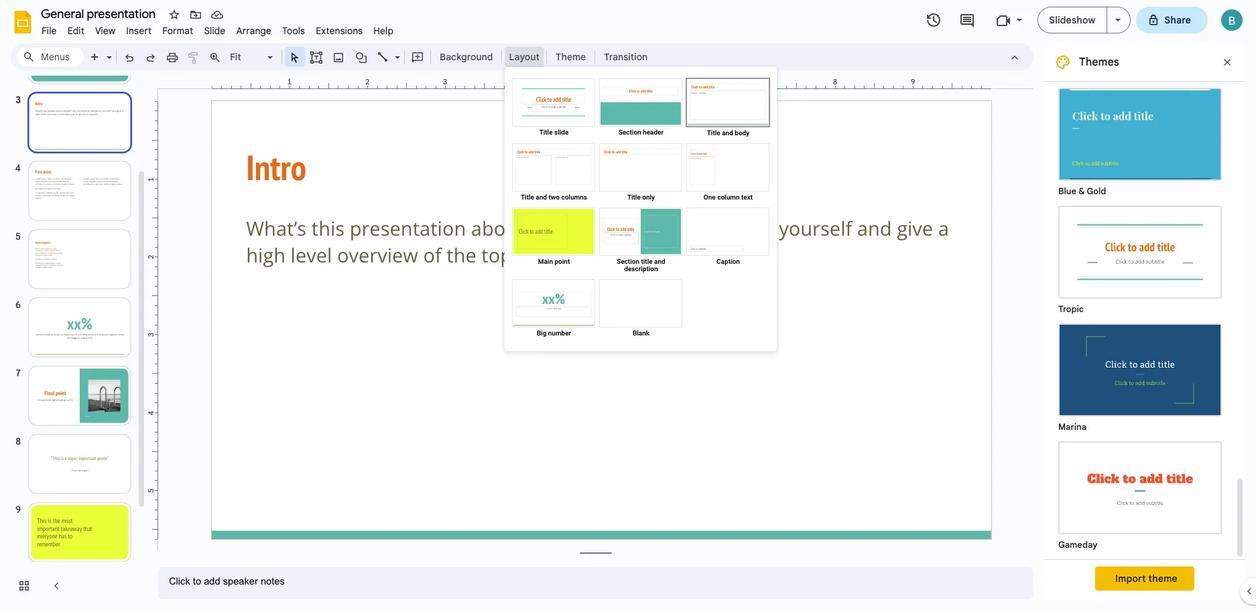 Task type: vqa. For each thing, say whether or not it's contained in the screenshot.
Layout
yes



Task type: describe. For each thing, give the bounding box(es) containing it.
title
[[641, 258, 653, 266]]

help
[[374, 25, 394, 37]]

marina
[[1059, 422, 1087, 433]]

option group inside themes section
[[1045, 0, 1235, 560]]

caption
[[717, 258, 740, 266]]

title for title and body
[[707, 129, 721, 137]]

body
[[735, 129, 750, 137]]

Blue & Gold radio
[[1052, 81, 1229, 199]]

title slide
[[540, 129, 569, 136]]

themes
[[1080, 56, 1120, 69]]

title for title and two columns
[[521, 194, 534, 201]]

view menu item
[[90, 23, 121, 39]]

menu bar banner
[[0, 0, 1257, 611]]

point
[[555, 258, 570, 266]]

transition button
[[598, 47, 654, 67]]

title only
[[628, 194, 655, 201]]

file
[[42, 25, 57, 37]]

shape image
[[354, 48, 369, 66]]

title and two columns
[[521, 194, 587, 201]]

tropic
[[1059, 304, 1084, 315]]

big number
[[537, 330, 571, 337]]

and for two
[[536, 194, 547, 201]]

columns
[[562, 194, 587, 201]]

insert image image
[[331, 48, 346, 66]]

slide
[[555, 129, 569, 136]]

extensions
[[316, 25, 363, 37]]

transition
[[604, 51, 648, 63]]

insert menu item
[[121, 23, 157, 39]]

theme button
[[550, 47, 592, 67]]

presentation options image
[[1116, 19, 1121, 21]]

layout
[[509, 51, 540, 63]]

section title and description
[[617, 258, 666, 273]]

section for section title and description
[[617, 258, 640, 266]]

edit menu item
[[62, 23, 90, 39]]

tools
[[282, 25, 305, 37]]

number
[[548, 330, 571, 337]]

and for body
[[722, 129, 733, 137]]

title for title slide
[[540, 129, 553, 136]]

row containing title and two columns
[[511, 141, 772, 206]]

cell inside themes 'application'
[[685, 278, 772, 342]]

Marina radio
[[1052, 317, 1229, 435]]

slideshow
[[1050, 14, 1096, 26]]

only
[[643, 194, 655, 201]]

slide
[[204, 25, 226, 37]]

share button
[[1136, 7, 1208, 34]]

format menu item
[[157, 23, 199, 39]]

Gameday radio
[[1052, 435, 1229, 553]]

section header
[[619, 129, 664, 136]]

layout button
[[505, 47, 544, 67]]

slideshow button
[[1038, 7, 1108, 34]]

navigation inside themes 'application'
[[0, 21, 148, 611]]

slide menu item
[[199, 23, 231, 39]]

import theme button
[[1096, 567, 1195, 591]]

one column text
[[704, 194, 753, 201]]

header
[[643, 129, 664, 136]]

edit
[[67, 25, 84, 37]]

extensions menu item
[[311, 23, 368, 39]]



Task type: locate. For each thing, give the bounding box(es) containing it.
menu bar containing file
[[36, 17, 399, 40]]

two
[[549, 194, 560, 201]]

themes section
[[1045, 0, 1246, 600]]

file menu item
[[36, 23, 62, 39]]

Zoom field
[[226, 48, 279, 67]]

and inside section title and description
[[655, 258, 666, 266]]

0 vertical spatial and
[[722, 129, 733, 137]]

Tropic radio
[[1052, 199, 1229, 317]]

row down title only
[[511, 206, 772, 278]]

2 row from the top
[[511, 141, 772, 206]]

3 row from the top
[[511, 206, 772, 278]]

blue
[[1059, 186, 1077, 197]]

and left two
[[536, 194, 547, 201]]

menu bar inside menu bar banner
[[36, 17, 399, 40]]

navigation
[[0, 21, 148, 611]]

row down description
[[511, 278, 772, 342]]

option group
[[1045, 0, 1235, 560]]

import
[[1116, 573, 1147, 585]]

&
[[1079, 186, 1085, 197]]

1 horizontal spatial and
[[655, 258, 666, 266]]

2 horizontal spatial and
[[722, 129, 733, 137]]

1 vertical spatial section
[[617, 258, 640, 266]]

format
[[162, 25, 193, 37]]

section inside section title and description
[[617, 258, 640, 266]]

background button
[[434, 47, 499, 67]]

and left the body
[[722, 129, 733, 137]]

theme
[[1149, 573, 1178, 585]]

row down section header
[[511, 141, 772, 206]]

section for section header
[[619, 129, 642, 136]]

cell
[[685, 278, 772, 342]]

main point
[[538, 258, 570, 266]]

0 horizontal spatial and
[[536, 194, 547, 201]]

row containing big number
[[511, 278, 772, 342]]

title for title only
[[628, 194, 641, 201]]

big
[[537, 330, 547, 337]]

blank
[[633, 330, 650, 337]]

gold
[[1087, 186, 1107, 197]]

background
[[440, 51, 493, 63]]

one
[[704, 194, 716, 201]]

1 row from the top
[[511, 76, 772, 141]]

arrange
[[236, 25, 272, 37]]

title left two
[[521, 194, 534, 201]]

Star checkbox
[[165, 5, 184, 24]]

title left the only
[[628, 194, 641, 201]]

column
[[718, 194, 740, 201]]

import theme
[[1116, 573, 1178, 585]]

1 vertical spatial and
[[536, 194, 547, 201]]

Zoom text field
[[228, 48, 266, 66]]

view
[[95, 25, 116, 37]]

4 row from the top
[[511, 278, 772, 342]]

section left header
[[619, 129, 642, 136]]

themes application
[[0, 0, 1257, 611]]

and
[[722, 129, 733, 137], [536, 194, 547, 201], [655, 258, 666, 266]]

Rename text field
[[36, 5, 164, 21]]

tools menu item
[[277, 23, 311, 39]]

option group containing blue & gold
[[1045, 0, 1235, 560]]

section
[[619, 129, 642, 136], [617, 258, 640, 266]]

share
[[1165, 14, 1192, 26]]

row
[[511, 76, 772, 141], [511, 141, 772, 206], [511, 206, 772, 278], [511, 278, 772, 342]]

title
[[540, 129, 553, 136], [707, 129, 721, 137], [521, 194, 534, 201], [628, 194, 641, 201]]

text
[[742, 194, 753, 201]]

title left slide
[[540, 129, 553, 136]]

0 vertical spatial section
[[619, 129, 642, 136]]

row containing main point
[[511, 206, 772, 278]]

blue & gold
[[1059, 186, 1107, 197]]

title left the body
[[707, 129, 721, 137]]

insert
[[126, 25, 152, 37]]

new slide with layout image
[[103, 48, 112, 53]]

theme
[[556, 51, 586, 63]]

Menus field
[[17, 48, 84, 66]]

main toolbar
[[83, 47, 655, 67]]

title and body
[[707, 129, 750, 137]]

main
[[538, 258, 553, 266]]

help menu item
[[368, 23, 399, 39]]

row down transition
[[511, 76, 772, 141]]

2 vertical spatial and
[[655, 258, 666, 266]]

section left title
[[617, 258, 640, 266]]

gameday
[[1059, 540, 1098, 551]]

menu bar
[[36, 17, 399, 40]]

and right title
[[655, 258, 666, 266]]

row containing title slide
[[511, 76, 772, 141]]

description
[[625, 266, 658, 273]]

arrange menu item
[[231, 23, 277, 39]]



